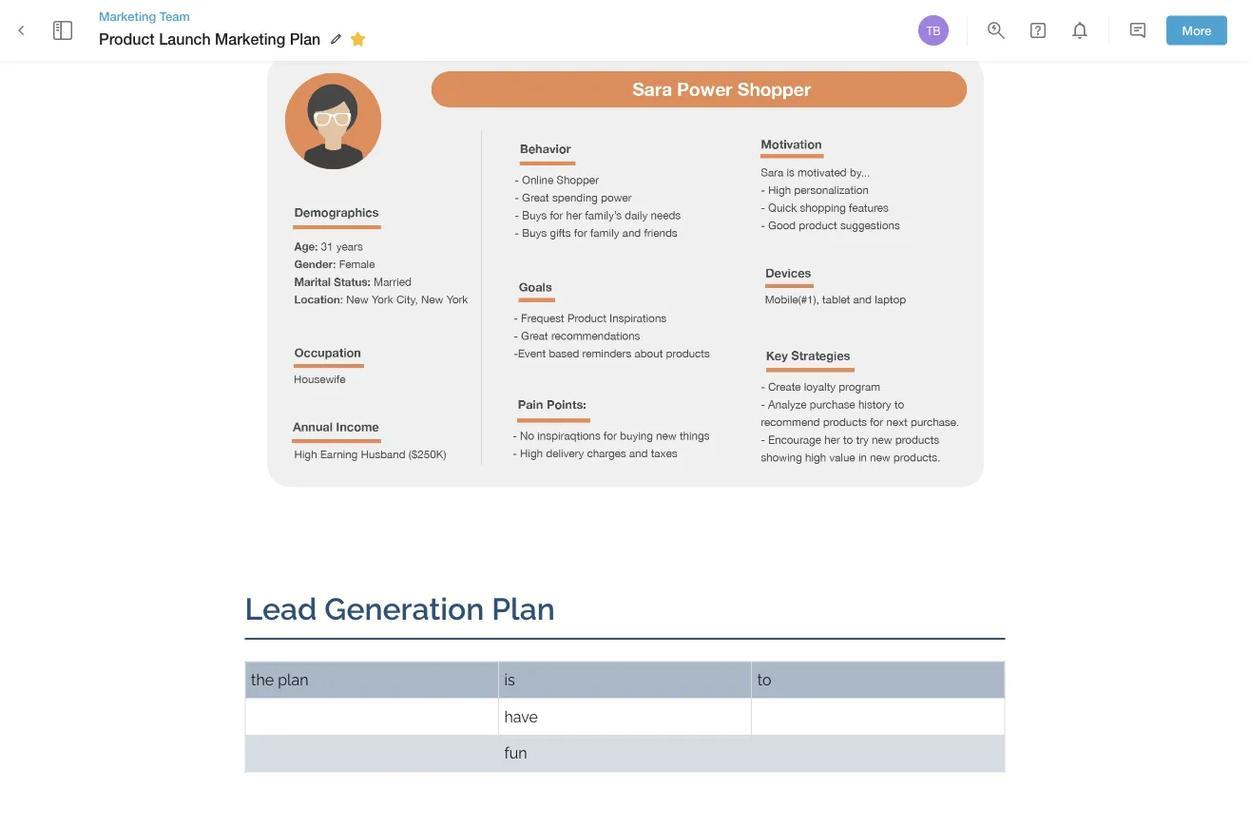 Task type: describe. For each thing, give the bounding box(es) containing it.
product launch marketing plan
[[99, 30, 321, 48]]

have
[[504, 708, 538, 725]]

more
[[1182, 23, 1212, 38]]

product
[[99, 30, 155, 48]]

fun
[[504, 744, 527, 762]]

plan
[[278, 671, 309, 689]]

the
[[251, 671, 274, 689]]

more button
[[1167, 16, 1228, 45]]

team
[[160, 8, 190, 23]]

marketing team
[[99, 8, 190, 23]]

to
[[758, 671, 772, 689]]

lead generation plan
[[245, 591, 555, 627]]



Task type: locate. For each thing, give the bounding box(es) containing it.
1 vertical spatial marketing
[[215, 30, 285, 48]]

generation
[[325, 591, 484, 627]]

1 horizontal spatial marketing
[[215, 30, 285, 48]]

0 vertical spatial plan
[[290, 30, 321, 48]]

plan
[[290, 30, 321, 48], [492, 591, 555, 627]]

marketing down marketing team link
[[215, 30, 285, 48]]

remove favorite image
[[346, 28, 369, 50]]

0 horizontal spatial plan
[[290, 30, 321, 48]]

the plan
[[251, 671, 309, 689]]

tb button
[[916, 12, 952, 48]]

plan left remove favorite "image"
[[290, 30, 321, 48]]

is
[[504, 671, 515, 689]]

marketing
[[99, 8, 156, 23], [215, 30, 285, 48]]

marketing up product in the left top of the page
[[99, 8, 156, 23]]

0 horizontal spatial marketing
[[99, 8, 156, 23]]

marketing team link
[[99, 8, 372, 25]]

launch
[[159, 30, 211, 48]]

tb
[[927, 24, 941, 37]]

0 vertical spatial marketing
[[99, 8, 156, 23]]

1 horizontal spatial plan
[[492, 591, 555, 627]]

1 vertical spatial plan
[[492, 591, 555, 627]]

plan up is
[[492, 591, 555, 627]]

lead
[[245, 591, 317, 627]]



Task type: vqa. For each thing, say whether or not it's contained in the screenshot.
TRACKABLE LINKS button on the left
no



